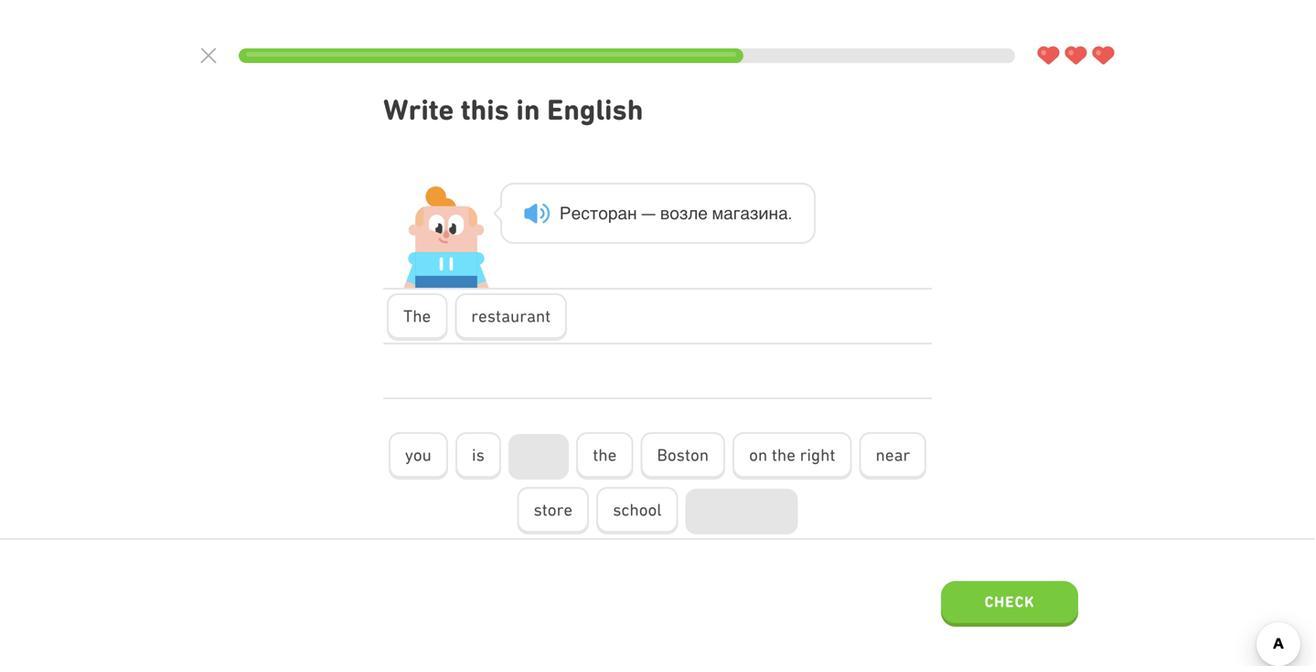 Task type: vqa. For each thing, say whether or not it's contained in the screenshot.
the middle Lesson icon
no



Task type: locate. For each thing, give the bounding box(es) containing it.
1 the from the left
[[593, 445, 617, 465]]

е left м at the right
[[698, 203, 708, 223]]

progress bar
[[239, 48, 1015, 63]]

н left —
[[627, 203, 637, 223]]

near button
[[859, 433, 927, 480]]

н
[[627, 203, 637, 223], [769, 203, 778, 223]]

the button
[[387, 294, 447, 341]]

0 horizontal spatial the
[[593, 445, 617, 465]]

on the right button
[[733, 433, 852, 480]]

н left .
[[769, 203, 778, 223]]

restaurant button
[[455, 294, 567, 341]]

з right г in the right top of the page
[[750, 203, 759, 223]]

з
[[679, 203, 688, 223], [750, 203, 759, 223]]

е left т
[[571, 203, 581, 223]]

on
[[749, 445, 768, 465]]

2 е from the left
[[698, 203, 708, 223]]

the right on
[[772, 445, 796, 465]]

а
[[618, 203, 627, 223], [724, 203, 733, 223], [740, 203, 750, 223], [778, 203, 788, 223]]

1 horizontal spatial з
[[750, 203, 759, 223]]

0 horizontal spatial н
[[627, 203, 637, 223]]

т
[[590, 203, 598, 223]]

school
[[613, 500, 662, 520]]

2 з from the left
[[750, 203, 759, 223]]

о
[[598, 203, 608, 223], [670, 203, 679, 223]]

е
[[571, 203, 581, 223], [698, 203, 708, 223]]

1 horizontal spatial е
[[698, 203, 708, 223]]

1 horizontal spatial о
[[670, 203, 679, 223]]

in
[[516, 93, 540, 127]]

right
[[800, 445, 835, 465]]

0 horizontal spatial о
[[598, 203, 608, 223]]

store
[[534, 500, 573, 520]]

boston
[[657, 445, 709, 465]]

1 horizontal spatial н
[[769, 203, 778, 223]]

the button
[[576, 433, 633, 480]]

о left the л
[[670, 203, 679, 223]]

0 horizontal spatial е
[[571, 203, 581, 223]]

on the right
[[749, 445, 835, 465]]

restaurant
[[471, 306, 551, 326]]

р
[[560, 203, 571, 223]]

0 horizontal spatial з
[[679, 203, 688, 223]]

м а г а з и н а .
[[712, 203, 792, 223]]

you button
[[389, 433, 448, 480]]

о right с
[[598, 203, 608, 223]]

з right в
[[679, 203, 688, 223]]

the
[[593, 445, 617, 465], [772, 445, 796, 465]]

и
[[759, 203, 769, 223]]

г
[[733, 203, 740, 223]]

1 horizontal spatial the
[[772, 445, 796, 465]]

the up school
[[593, 445, 617, 465]]

1 н from the left
[[627, 203, 637, 223]]

2 the from the left
[[772, 445, 796, 465]]



Task type: describe. For each thing, give the bounding box(es) containing it.
1 о from the left
[[598, 203, 608, 223]]

write
[[383, 93, 454, 127]]

school button
[[596, 488, 678, 535]]

english
[[547, 93, 643, 127]]

.
[[788, 203, 792, 223]]

в
[[660, 203, 670, 223]]

3 а from the left
[[740, 203, 750, 223]]

is button
[[455, 433, 501, 480]]

р е с т о р а н
[[560, 203, 637, 223]]

м
[[712, 203, 724, 223]]

store button
[[517, 488, 589, 535]]

1 а from the left
[[618, 203, 627, 223]]

1 е from the left
[[571, 203, 581, 223]]

you
[[405, 445, 432, 465]]

4 а from the left
[[778, 203, 788, 223]]

в о з л е
[[660, 203, 708, 223]]

р
[[608, 203, 618, 223]]

near
[[876, 445, 910, 465]]

2 а from the left
[[724, 203, 733, 223]]

check button
[[941, 582, 1078, 627]]

2 н from the left
[[769, 203, 778, 223]]

с
[[581, 203, 590, 223]]

2 о from the left
[[670, 203, 679, 223]]

is
[[472, 445, 485, 465]]

1 з from the left
[[679, 203, 688, 223]]

write this in english
[[383, 93, 643, 127]]

—
[[641, 203, 656, 223]]

л
[[688, 203, 698, 223]]

the
[[403, 306, 431, 326]]

boston button
[[641, 433, 725, 480]]

this
[[461, 93, 509, 127]]

check
[[985, 593, 1035, 611]]



